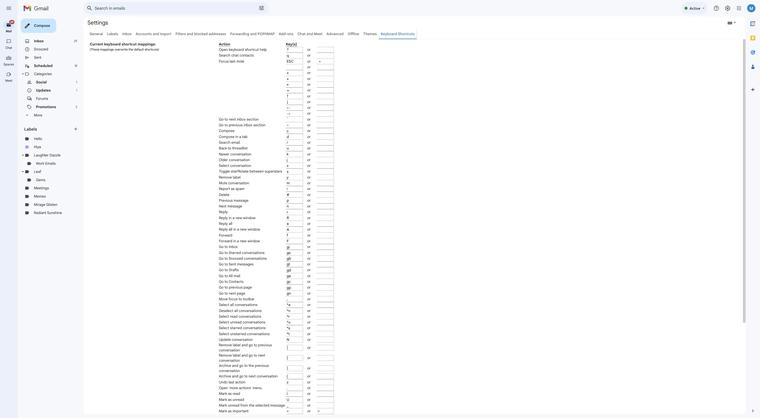 Task type: locate. For each thing, give the bounding box(es) containing it.
go inside archive and go to the previous conversation
[[266, 404, 270, 409]]

next for page
[[254, 324, 262, 329]]

to inside remove label and go to previous conversation
[[282, 382, 286, 386]]

1 vertical spatial next
[[254, 324, 262, 329]]

meetings
[[38, 207, 54, 212]]

search
[[243, 59, 256, 64], [243, 156, 256, 161]]

new up reply all in a new window
[[262, 240, 269, 245]]

a for compose
[[266, 150, 268, 154]]

remove for remove label and go to previous conversation
[[243, 382, 258, 386]]

9 go from the top
[[243, 317, 248, 322]]

mute conversation
[[243, 201, 277, 206]]

go for go to previous inbox section
[[243, 137, 248, 142]]

to left the
[[271, 404, 275, 409]]

snoozed up go to sent messages
[[254, 285, 270, 290]]

and inside remove label and go to next conversation
[[268, 393, 275, 398]]

1 label from the top
[[259, 195, 267, 200]]

18
[[83, 71, 86, 75]]

1 horizontal spatial chat
[[331, 35, 340, 40]]

0 vertical spatial go
[[276, 382, 281, 386]]

label down remove label and go to previous conversation at the bottom left of page
[[259, 393, 267, 398]]

1 vertical spatial go
[[276, 393, 281, 398]]

general
[[100, 35, 114, 40]]

4 go from the top
[[243, 285, 248, 290]]

next
[[254, 130, 262, 135], [254, 324, 262, 329], [287, 393, 295, 398]]

3 go from the top
[[243, 279, 248, 284]]

search up back
[[243, 156, 256, 161]]

work emails link
[[40, 179, 62, 184]]

0 vertical spatial new
[[262, 240, 269, 245]]

compose inside compose button
[[38, 26, 56, 31]]

new for reply
[[262, 240, 269, 245]]

go down remove label and go to next conversation
[[266, 404, 270, 409]]

conversation down update
[[243, 387, 267, 392]]

1 forward from the top
[[243, 259, 258, 264]]

conversation up star/rotate
[[256, 182, 279, 187]]

0 vertical spatial next
[[254, 130, 262, 135]]

spaces
[[4, 69, 15, 74]]

keyboard for current
[[116, 47, 134, 52]]

to for go to starred conversations
[[250, 279, 253, 284]]

reply
[[243, 240, 253, 245], [243, 246, 253, 251], [243, 253, 253, 258]]

sent down snoozed link
[[38, 62, 46, 66]]

conversations for select read conversations
[[265, 350, 290, 355]]

more
[[38, 126, 47, 131]]

all
[[254, 304, 259, 309]]

2 label from the top
[[259, 382, 267, 386]]

reply down reply in a new window
[[243, 246, 253, 251]]

label for remove label and go to next conversation
[[259, 393, 267, 398]]

1 vertical spatial inbox link
[[38, 43, 49, 48]]

laughter dazzle
[[38, 170, 67, 175]]

in up the email
[[262, 150, 265, 154]]

0 vertical spatial compose
[[38, 26, 56, 31]]

select
[[243, 182, 255, 187], [243, 337, 255, 342], [243, 350, 255, 355], [243, 356, 255, 361], [243, 363, 255, 367], [243, 369, 255, 374]]

conversation down archive
[[243, 410, 267, 415]]

go inside remove label and go to previous conversation
[[276, 382, 281, 386]]

0 vertical spatial chat
[[331, 35, 340, 40]]

1 go from the top
[[243, 130, 248, 135]]

0 vertical spatial inbox
[[136, 35, 146, 40]]

select starred conversations
[[243, 363, 295, 367]]

general link
[[100, 35, 114, 40]]

0 vertical spatial inbox link
[[136, 35, 146, 40]]

2 vertical spatial compose
[[243, 150, 261, 154]]

1 select from the top
[[243, 182, 255, 187]]

0 vertical spatial sent
[[38, 62, 46, 66]]

to down go to all mail
[[250, 311, 253, 316]]

section
[[274, 130, 287, 135], [282, 137, 295, 142]]

0 horizontal spatial shortcut
[[135, 47, 152, 52]]

4 select from the top
[[243, 356, 255, 361]]

go for previous
[[276, 382, 281, 386]]

1 search from the top
[[243, 59, 256, 64]]

hello
[[38, 152, 47, 157]]

to down go to contacts
[[250, 317, 253, 322]]

help
[[289, 53, 297, 58]]

2 vertical spatial new
[[267, 266, 274, 271]]

a
[[266, 150, 268, 154], [258, 240, 261, 245], [263, 253, 266, 258], [263, 266, 266, 271]]

0 horizontal spatial sent
[[38, 62, 46, 66]]

select for select unstarred conversations
[[243, 369, 255, 374]]

settings
[[97, 21, 120, 29]]

heading
[[0, 88, 19, 92]]

go for go to all mail
[[243, 304, 248, 309]]

window up forward in a new window
[[275, 253, 289, 258]]

2 vertical spatial next
[[287, 393, 295, 398]]

5 go from the top
[[243, 292, 248, 296]]

0 horizontal spatial inbox
[[38, 43, 49, 48]]

0 vertical spatial reply
[[243, 240, 253, 245]]

scheduled link
[[38, 71, 59, 76]]

1 vertical spatial compose
[[243, 143, 261, 148]]

page for go to next page
[[263, 324, 272, 329]]

1 vertical spatial reply
[[243, 246, 253, 251]]

in for reply
[[254, 240, 257, 245]]

to up go to drafts at the bottom
[[250, 292, 253, 296]]

reply for reply all in a new window
[[243, 253, 253, 258]]

and right filters
[[208, 35, 215, 40]]

remove inside remove label and go to next conversation
[[243, 393, 258, 398]]

go for go to drafts
[[243, 298, 248, 303]]

chat right ons
[[331, 35, 340, 40]]

next up focus
[[254, 324, 262, 329]]

toggle
[[243, 188, 255, 193]]

updates
[[40, 98, 56, 103]]

focus
[[254, 330, 264, 335]]

1 horizontal spatial labels
[[119, 35, 131, 40]]

0 vertical spatial section
[[274, 130, 287, 135]]

next inside remove label and go to next conversation
[[287, 393, 295, 398]]

emails
[[50, 179, 62, 184]]

conversations up 'messages' at bottom left
[[271, 285, 296, 290]]

and down update conversation
[[268, 382, 275, 386]]

mail navigation
[[0, 18, 20, 419]]

hello link
[[38, 152, 47, 157]]

2 go from the top
[[243, 137, 248, 142]]

2 reply from the top
[[243, 246, 253, 251]]

2 vertical spatial label
[[259, 393, 267, 398]]

conversations up select starred conversations
[[270, 356, 295, 361]]

to up compose in a tab
[[250, 137, 253, 142]]

1 remove from the top
[[243, 195, 258, 200]]

deselect
[[243, 343, 259, 348]]

conversations up select read conversations
[[265, 343, 291, 348]]

go to drafts
[[243, 298, 265, 303]]

page up toolbar
[[271, 317, 280, 322]]

1 vertical spatial section
[[282, 137, 295, 142]]

inbox up snoozed link
[[38, 43, 49, 48]]

conversations up select unstarred conversations
[[270, 363, 295, 367]]

1 vertical spatial label
[[259, 382, 267, 386]]

the
[[276, 404, 282, 409]]

chat for chat and meet
[[331, 35, 340, 40]]

all down reply in a new window
[[254, 246, 258, 251]]

inbox inside 'inbox' "link"
[[136, 35, 146, 40]]

chat inside heading
[[6, 51, 13, 55]]

labels up hello
[[27, 141, 41, 146]]

sent up drafts in the bottom left of the page
[[254, 292, 262, 296]]

section up go to previous inbox section
[[274, 130, 287, 135]]

0 vertical spatial inbox
[[263, 130, 273, 135]]

accounts
[[151, 35, 169, 40]]

keyboard
[[116, 47, 134, 52], [254, 53, 271, 58]]

previous right the
[[283, 404, 299, 409]]

1 vertical spatial forward
[[243, 266, 258, 271]]

new
[[262, 240, 269, 245], [267, 253, 274, 258], [267, 266, 274, 271]]

1 vertical spatial snoozed
[[254, 285, 270, 290]]

3 remove from the top
[[243, 393, 258, 398]]

compose button
[[23, 21, 63, 37]]

forward down reply all
[[243, 259, 258, 264]]

chat and meet link
[[331, 35, 359, 40]]

all down focus
[[256, 337, 260, 342]]

go for go to contacts
[[243, 311, 248, 316]]

chat down mail heading
[[6, 51, 13, 55]]

compose down gmail image on the top
[[38, 26, 56, 31]]

addresses
[[232, 35, 251, 40]]

page up move focus to toolbar
[[263, 324, 272, 329]]

label down update conversation
[[259, 382, 267, 386]]

to up go to previous inbox section
[[250, 130, 253, 135]]

0 horizontal spatial chat
[[6, 51, 13, 55]]

a left tab
[[266, 150, 268, 154]]

2 vertical spatial window
[[275, 266, 289, 271]]

previous down select unstarred conversations
[[287, 382, 302, 386]]

all down the select all conversations at the bottom left of page
[[260, 343, 264, 348]]

label for remove label and go to previous conversation
[[259, 382, 267, 386]]

to inside remove label and go to next conversation
[[282, 393, 286, 398]]

inbox link up snoozed link
[[38, 43, 49, 48]]

inbox link up current keyboard shortcut mappings:
[[136, 35, 146, 40]]

conversations for select all conversations
[[261, 337, 286, 342]]

and inside archive and go to the previous conversation
[[258, 404, 265, 409]]

select for select starred conversations
[[243, 363, 255, 367]]

labels heading
[[27, 141, 81, 146]]

2 search from the top
[[243, 156, 256, 161]]

remove label and go to next conversation
[[243, 393, 295, 404]]

a down message
[[258, 240, 261, 245]]

2 forward from the top
[[243, 266, 258, 271]]

inbox
[[263, 130, 273, 135], [271, 137, 281, 142]]

1 horizontal spatial inbox link
[[136, 35, 146, 40]]

go for go to sent messages
[[243, 292, 248, 296]]

0 vertical spatial forward
[[243, 259, 258, 264]]

inbox for the top 'inbox' "link"
[[136, 35, 146, 40]]

compose
[[38, 26, 56, 31], [243, 143, 261, 148], [243, 150, 261, 154]]

Search in emails search field
[[93, 2, 299, 16]]

1 vertical spatial chat
[[6, 51, 13, 55]]

go to snoozed conversations
[[243, 285, 296, 290]]

inbox for bottom 'inbox' "link"
[[38, 43, 49, 48]]

conversation
[[256, 169, 279, 174], [254, 175, 278, 180], [256, 182, 279, 187], [253, 201, 277, 206], [258, 375, 281, 380], [243, 387, 267, 392], [243, 399, 267, 404], [243, 410, 267, 415]]

1 vertical spatial search
[[243, 156, 256, 161]]

select for select read conversations
[[243, 350, 255, 355]]

conversations up go to snoozed conversations
[[269, 279, 294, 284]]

new up forward in a new window
[[267, 253, 274, 258]]

7 go from the top
[[243, 304, 248, 309]]

to for go to contacts
[[250, 311, 253, 316]]

search chat contacts
[[243, 59, 282, 64]]

hiya
[[38, 161, 46, 166]]

conversations for select unread conversations
[[270, 356, 295, 361]]

0 horizontal spatial 29
[[11, 23, 15, 27]]

select for select all conversations
[[243, 337, 255, 342]]

categories link
[[38, 80, 58, 85]]

6 go from the top
[[243, 298, 248, 303]]

0 vertical spatial page
[[271, 317, 280, 322]]

to for go to all mail
[[250, 304, 253, 309]]

forward up starred
[[243, 266, 258, 271]]

inbox up current keyboard shortcut mappings:
[[136, 35, 146, 40]]

0 vertical spatial keyboard
[[116, 47, 134, 52]]

go down remove label and go to previous conversation at the bottom left of page
[[276, 393, 281, 398]]

and left meet
[[341, 35, 348, 40]]

6 select from the top
[[243, 369, 255, 374]]

go inside remove label and go to next conversation
[[276, 393, 281, 398]]

29 up mail
[[11, 23, 15, 27]]

conversation inside archive and go to the previous conversation
[[243, 410, 267, 415]]

1 horizontal spatial sent
[[254, 292, 262, 296]]

a for forward
[[263, 266, 266, 271]]

toggle star/rotate between superstars
[[243, 188, 313, 193]]

open
[[243, 53, 253, 58]]

5 select from the top
[[243, 363, 255, 367]]

in down reply in a new window
[[259, 253, 262, 258]]

0 horizontal spatial labels
[[27, 141, 41, 146]]

1 vertical spatial new
[[267, 253, 274, 258]]

2 vertical spatial go
[[266, 404, 270, 409]]

label inside remove label and go to next conversation
[[259, 393, 267, 398]]

section for go to next inbox section
[[274, 130, 287, 135]]

to up go to all mail
[[250, 298, 253, 303]]

all
[[254, 246, 258, 251], [254, 253, 258, 258], [256, 337, 260, 342], [260, 343, 264, 348]]

contacts
[[254, 311, 271, 316]]

to up go to sent messages
[[250, 285, 253, 290]]

remove down toggle
[[243, 195, 258, 200]]

to for go to previous page
[[250, 317, 253, 322]]

archive
[[243, 404, 257, 409]]

and left import
[[170, 35, 177, 40]]

and right archive
[[258, 404, 265, 409]]

a down reply all in a new window
[[263, 266, 266, 271]]

remove label and go to previous conversation
[[243, 382, 302, 392]]

gems link
[[40, 198, 51, 203]]

1 vertical spatial inbox
[[38, 43, 49, 48]]

1 vertical spatial labels
[[27, 141, 41, 146]]

to inside archive and go to the previous conversation
[[271, 404, 275, 409]]

8 go from the top
[[243, 311, 248, 316]]

0 horizontal spatial keyboard
[[116, 47, 134, 52]]

laughter
[[38, 170, 54, 175]]

compose up compose in a tab
[[243, 143, 261, 148]]

current
[[100, 47, 115, 52]]

keyboard for open
[[254, 53, 271, 58]]

3 label from the top
[[259, 393, 267, 398]]

reply down reply all
[[243, 253, 253, 258]]

a for reply
[[258, 240, 261, 245]]

remove inside remove label and go to previous conversation
[[243, 382, 258, 386]]

0 vertical spatial labels
[[119, 35, 131, 40]]

0 vertical spatial shortcut
[[135, 47, 152, 52]]

1 vertical spatial remove
[[243, 382, 258, 386]]

shortcut up the contacts
[[272, 53, 288, 58]]

section down go to next inbox section
[[282, 137, 295, 142]]

promotions
[[40, 116, 62, 121]]

search down open on the top
[[243, 59, 256, 64]]

inbox up go to previous inbox section
[[263, 130, 273, 135]]

2 vertical spatial reply
[[243, 253, 253, 258]]

labels up current keyboard shortcut mappings:
[[119, 35, 131, 40]]

conversation down threadlist
[[256, 169, 279, 174]]

window up go to starred conversations
[[275, 266, 289, 271]]

update
[[243, 375, 257, 380]]

1 horizontal spatial inbox
[[136, 35, 146, 40]]

go for go to next page
[[243, 324, 248, 329]]

0 vertical spatial window
[[270, 240, 284, 245]]

snoozed up sent link
[[38, 52, 54, 57]]

forward
[[243, 259, 258, 264], [243, 266, 258, 271]]

2 vertical spatial remove
[[243, 393, 258, 398]]

sent
[[38, 62, 46, 66], [254, 292, 262, 296]]

keyboard down labels link on the top left
[[116, 47, 134, 52]]

0 horizontal spatial inbox link
[[38, 43, 49, 48]]

3 select from the top
[[243, 350, 255, 355]]

0 vertical spatial label
[[259, 195, 267, 200]]

10 go from the top
[[243, 324, 248, 329]]

to
[[250, 130, 253, 135], [250, 137, 253, 142], [253, 162, 257, 167], [250, 279, 253, 284], [250, 285, 253, 290], [250, 292, 253, 296], [250, 298, 253, 303], [250, 304, 253, 309], [250, 311, 253, 316], [250, 317, 253, 322], [250, 324, 253, 329], [265, 330, 269, 335], [282, 382, 286, 386], [282, 393, 286, 398], [271, 404, 275, 409]]

and
[[170, 35, 177, 40], [208, 35, 215, 40], [278, 35, 285, 40], [341, 35, 348, 40], [268, 382, 275, 386], [268, 393, 275, 398], [258, 404, 265, 409]]

1 vertical spatial inbox
[[271, 137, 281, 142]]

shortcut left mappings:
[[135, 47, 152, 52]]

in
[[262, 150, 265, 154], [254, 240, 257, 245], [259, 253, 262, 258], [259, 266, 262, 271]]

conversation inside remove label and go to previous conversation
[[243, 387, 267, 392]]

in for forward
[[259, 266, 262, 271]]

deselect all conversations
[[243, 343, 291, 348]]

conversation up archive
[[243, 399, 267, 404]]

snoozed
[[38, 52, 54, 57], [254, 285, 270, 290]]

conversation inside remove label and go to next conversation
[[243, 399, 267, 404]]

reply up reply all
[[243, 240, 253, 245]]

themes
[[404, 35, 419, 40]]

remove up archive
[[243, 393, 258, 398]]

in up starred
[[259, 266, 262, 271]]

to left all
[[250, 304, 253, 309]]

all for reply all in a new window
[[254, 253, 258, 258]]

to down the search email
[[253, 162, 257, 167]]

1 horizontal spatial shortcut
[[272, 53, 288, 58]]

inbox down go to next inbox section
[[271, 137, 281, 142]]

previous
[[254, 137, 270, 142], [254, 317, 270, 322], [287, 382, 302, 386], [283, 404, 299, 409]]

pop/imap
[[286, 35, 305, 40]]

gmail image
[[26, 3, 57, 15]]

chat for chat
[[6, 51, 13, 55]]

and left pop/imap
[[278, 35, 285, 40]]

1 vertical spatial keyboard
[[254, 53, 271, 58]]

compose for compose button
[[38, 26, 56, 31]]

label up mute conversation
[[259, 195, 267, 200]]

unread
[[256, 356, 268, 361]]

mail heading
[[0, 33, 19, 37]]

forwarding and pop/imap link
[[256, 35, 305, 40]]

29 left the current
[[82, 44, 86, 48]]

conversations down toolbar
[[261, 337, 286, 342]]

2 remove from the top
[[243, 382, 258, 386]]

0 horizontal spatial snoozed
[[38, 52, 54, 57]]

search in emails image
[[94, 4, 105, 14]]

to for go to sent messages
[[250, 292, 253, 296]]

forums link
[[40, 107, 54, 112]]

starred
[[254, 279, 268, 284]]

all for deselect all conversations
[[260, 343, 264, 348]]

and for go
[[258, 404, 265, 409]]

3 reply from the top
[[243, 253, 253, 258]]

conversations up select unread conversations
[[265, 350, 290, 355]]

remove
[[243, 195, 258, 200], [243, 382, 258, 386], [243, 393, 258, 398]]

1 reply from the top
[[243, 240, 253, 245]]

to for go to next page
[[250, 324, 253, 329]]

0 vertical spatial remove
[[243, 195, 258, 200]]

1 horizontal spatial keyboard
[[254, 53, 271, 58]]

shortcut
[[135, 47, 152, 52], [272, 53, 288, 58]]

and for meet
[[341, 35, 348, 40]]

all down reply all
[[254, 253, 258, 258]]

new for forward
[[267, 266, 274, 271]]

label inside remove label and go to previous conversation
[[259, 382, 267, 386]]

remove down update
[[243, 382, 258, 386]]

to up the
[[282, 393, 286, 398]]

None field
[[318, 52, 337, 59], [352, 52, 371, 59], [318, 59, 337, 65], [352, 59, 371, 65], [318, 65, 337, 71], [352, 65, 371, 71], [318, 71, 337, 78], [352, 71, 371, 78], [318, 78, 337, 84], [352, 78, 371, 84], [318, 84, 337, 91], [352, 84, 371, 91], [318, 91, 337, 97], [352, 91, 371, 97], [318, 97, 337, 104], [352, 97, 371, 104], [318, 104, 337, 110], [352, 104, 371, 110], [318, 110, 337, 117], [352, 110, 371, 117], [318, 117, 337, 123], [352, 117, 371, 123], [318, 123, 337, 130], [352, 123, 371, 130], [318, 130, 337, 136], [352, 130, 371, 136], [318, 136, 337, 142], [352, 136, 371, 142], [318, 142, 337, 149], [352, 142, 371, 149], [318, 149, 337, 155], [352, 149, 371, 155], [318, 155, 337, 162], [352, 155, 371, 162], [318, 162, 337, 168], [352, 162, 371, 168], [318, 168, 337, 175], [352, 168, 371, 175], [318, 175, 337, 181], [352, 175, 371, 181], [318, 181, 337, 188], [352, 181, 371, 188], [318, 188, 337, 194], [352, 188, 371, 194], [318, 194, 337, 200], [352, 194, 371, 200], [318, 200, 337, 207], [352, 200, 371, 207], [318, 207, 337, 213], [352, 207, 371, 213], [318, 213, 337, 220], [352, 213, 371, 220], [318, 220, 337, 226], [352, 220, 371, 226], [318, 226, 337, 233], [352, 226, 371, 233], [318, 233, 337, 239], [352, 233, 371, 239], [318, 239, 337, 246], [352, 239, 371, 246], [318, 246, 337, 252], [352, 246, 371, 252], [318, 252, 337, 259], [352, 252, 371, 259], [318, 259, 337, 265], [352, 259, 371, 265], [318, 265, 337, 271], [352, 265, 371, 271], [318, 271, 337, 278], [352, 271, 371, 278], [318, 278, 337, 284], [352, 278, 371, 284], [318, 284, 337, 291], [352, 284, 371, 291], [318, 291, 337, 297], [352, 291, 371, 297], [318, 297, 337, 304], [352, 297, 371, 304], [318, 304, 337, 310], [352, 304, 371, 310], [318, 310, 337, 317], [352, 310, 371, 317], [318, 317, 337, 323], [352, 317, 371, 323], [318, 323, 337, 330], [352, 323, 371, 330], [318, 330, 337, 336], [352, 330, 371, 336], [318, 336, 337, 342], [352, 336, 371, 342], [318, 342, 337, 349], [352, 342, 371, 349], [318, 349, 337, 355], [352, 349, 371, 355], [318, 355, 337, 362], [352, 355, 371, 362], [318, 362, 337, 368], [352, 362, 371, 368], [318, 368, 337, 375], [352, 368, 371, 375], [318, 375, 337, 381], [352, 375, 371, 381], [318, 384, 337, 390], [352, 384, 371, 390], [318, 395, 337, 402], [352, 395, 371, 402], [318, 407, 337, 413], [352, 407, 371, 413], [318, 416, 337, 419], [352, 416, 371, 419], [318, 52, 337, 59], [352, 52, 371, 59], [318, 59, 337, 65], [352, 59, 371, 65], [318, 65, 337, 71], [352, 65, 371, 71], [318, 71, 337, 78], [352, 71, 371, 78], [318, 78, 337, 84], [352, 78, 371, 84], [318, 84, 337, 91], [352, 84, 371, 91], [318, 91, 337, 97], [352, 91, 371, 97], [318, 97, 337, 104], [352, 97, 371, 104], [318, 104, 337, 110], [352, 104, 371, 110], [318, 110, 337, 117], [352, 110, 371, 117], [318, 117, 337, 123], [352, 117, 371, 123], [318, 123, 337, 130], [352, 123, 371, 130], [318, 130, 337, 136], [352, 130, 371, 136], [318, 136, 337, 142], [352, 136, 371, 142], [318, 142, 337, 149], [352, 142, 371, 149], [318, 149, 337, 155], [352, 149, 371, 155], [318, 155, 337, 162], [352, 155, 371, 162], [318, 162, 337, 168], [352, 162, 371, 168], [318, 168, 337, 175], [352, 168, 371, 175], [318, 175, 337, 181], [352, 175, 371, 181], [318, 181, 337, 188], [352, 181, 371, 188], [318, 188, 337, 194], [352, 188, 371, 194], [318, 194, 337, 200], [352, 194, 371, 200], [318, 200, 337, 207], [352, 200, 371, 207], [318, 207, 337, 213], [352, 207, 371, 213], [318, 213, 337, 220], [352, 213, 371, 220], [318, 220, 337, 226], [352, 220, 371, 226], [318, 226, 337, 233], [352, 226, 371, 233], [318, 233, 337, 239], [352, 233, 371, 239], [318, 239, 337, 246], [352, 239, 371, 246], [318, 246, 337, 252], [352, 246, 371, 252], [318, 252, 337, 259], [352, 252, 371, 259], [318, 259, 337, 265], [352, 259, 371, 265], [318, 265, 337, 271], [352, 265, 371, 271], [318, 271, 337, 278], [352, 271, 371, 278], [318, 278, 337, 284], [352, 278, 371, 284], [318, 284, 337, 291], [352, 284, 371, 291], [318, 291, 337, 297], [352, 291, 371, 297], [318, 297, 337, 304], [352, 297, 371, 304], [318, 304, 337, 310], [352, 304, 371, 310], [318, 310, 337, 317], [352, 310, 371, 317], [318, 317, 337, 323], [352, 317, 371, 323], [318, 323, 337, 330], [352, 323, 371, 330], [318, 330, 337, 336], [352, 330, 371, 336], [318, 336, 337, 342], [352, 336, 371, 342], [318, 342, 337, 349], [352, 342, 371, 349], [318, 349, 337, 355], [352, 349, 371, 355], [318, 355, 337, 362], [352, 355, 371, 362], [318, 362, 337, 368], [352, 362, 371, 368], [318, 368, 337, 375], [352, 368, 371, 375], [318, 375, 337, 381], [352, 375, 371, 381], [318, 384, 337, 390], [352, 384, 371, 390], [318, 395, 337, 402], [352, 395, 371, 402], [318, 407, 337, 413], [352, 407, 371, 413], [318, 416, 337, 419], [352, 416, 371, 419]]

to down select unstarred conversations
[[282, 382, 286, 386]]

a down reply in a new window
[[263, 253, 266, 258]]

1 vertical spatial page
[[263, 324, 272, 329]]

0 vertical spatial search
[[243, 59, 256, 64]]

1 horizontal spatial 29
[[82, 44, 86, 48]]

2 select from the top
[[243, 337, 255, 342]]

conversations down select starred conversations
[[274, 369, 300, 374]]

previous inside remove label and go to previous conversation
[[287, 382, 302, 386]]

compose up the search email
[[243, 150, 261, 154]]

keyboard up search chat contacts
[[254, 53, 271, 58]]

and for pop/imap
[[278, 35, 285, 40]]

to left starred
[[250, 279, 253, 284]]

threadlist
[[258, 162, 275, 167]]

1 vertical spatial shortcut
[[272, 53, 288, 58]]

reply for reply in a new window
[[243, 240, 253, 245]]

window up reply all in a new window
[[270, 240, 284, 245]]

and down remove label and go to previous conversation at the bottom left of page
[[268, 393, 275, 398]]

go to previous page
[[243, 317, 280, 322]]

29 inside mail navigation
[[11, 23, 15, 27]]

0 vertical spatial 29
[[11, 23, 15, 27]]



Task type: describe. For each thing, give the bounding box(es) containing it.
go for next
[[276, 393, 281, 398]]

to for go to drafts
[[250, 298, 253, 303]]

next
[[243, 227, 252, 232]]

forward for forward
[[243, 259, 258, 264]]

remove for remove label
[[243, 195, 258, 200]]

go for go to snoozed conversations
[[243, 285, 248, 290]]

compose in a tab
[[243, 150, 275, 154]]

dazzle
[[55, 170, 67, 175]]

add-ons
[[310, 35, 326, 40]]

select for select conversation
[[243, 182, 255, 187]]

offline link
[[387, 35, 399, 40]]

shortcut for mappings:
[[135, 47, 152, 52]]

spaces heading
[[0, 69, 19, 74]]

work
[[40, 179, 49, 184]]

0 vertical spatial snoozed
[[38, 52, 54, 57]]

keyboard shortcuts link
[[423, 35, 461, 40]]

conversations for deselect all conversations
[[265, 343, 291, 348]]

labels for labels link on the top left
[[119, 35, 131, 40]]

window for forward in a new window
[[275, 266, 289, 271]]

newer
[[243, 169, 255, 174]]

and inside remove label and go to previous conversation
[[268, 382, 275, 386]]

go to next inbox section
[[243, 130, 287, 135]]

email
[[257, 156, 267, 161]]

Search in emails text field
[[105, 6, 271, 12]]

older
[[243, 175, 253, 180]]

and for import
[[170, 35, 177, 40]]

previous down contacts
[[254, 317, 270, 322]]

select read conversations
[[243, 350, 290, 355]]

go to sent messages
[[243, 292, 282, 296]]

to for go to snoozed conversations
[[250, 285, 253, 290]]

hiya link
[[38, 161, 46, 166]]

select unstarred conversations
[[243, 369, 300, 374]]

previous down go to next inbox section
[[254, 137, 270, 142]]

drafts
[[254, 298, 265, 303]]

filters and blocked addresses
[[195, 35, 251, 40]]

updates link
[[40, 98, 56, 103]]

snoozed link
[[38, 52, 54, 57]]

key(s)
[[318, 47, 330, 52]]

toolbar
[[270, 330, 283, 335]]

and for blocked
[[208, 35, 215, 40]]

go for go to starred conversations
[[243, 279, 248, 284]]

back
[[243, 162, 252, 167]]

compose for compose in a tab
[[243, 150, 261, 154]]

superstars
[[294, 188, 313, 193]]

1 vertical spatial sent
[[254, 292, 262, 296]]

back to threadlist
[[243, 162, 275, 167]]

shortcut for help
[[272, 53, 288, 58]]

advanced link
[[363, 35, 382, 40]]

forward in a new window
[[243, 266, 289, 271]]

labels link
[[119, 35, 131, 40]]

go for go to previous page
[[243, 317, 248, 322]]

all for reply all
[[254, 246, 258, 251]]

search for search chat contacts
[[243, 59, 256, 64]]

select for select unread conversations
[[243, 356, 255, 361]]

label for remove label
[[259, 195, 267, 200]]

sent link
[[38, 62, 46, 66]]

to up the select all conversations at the bottom left of page
[[265, 330, 269, 335]]

next message
[[243, 227, 269, 232]]

conversation down select unstarred conversations
[[258, 375, 281, 380]]

conversation down remove label
[[253, 201, 277, 206]]

offline
[[387, 35, 399, 40]]

section for go to previous inbox section
[[282, 137, 295, 142]]

1 vertical spatial 29
[[82, 44, 86, 48]]

go to previous inbox section
[[243, 137, 295, 142]]

select all conversations
[[243, 337, 286, 342]]

chat
[[257, 59, 265, 64]]

main menu image
[[6, 6, 13, 13]]

go to contacts
[[243, 311, 271, 316]]

action
[[243, 47, 256, 52]]

reply all in a new window
[[243, 253, 289, 258]]

inbox for next
[[263, 130, 273, 135]]

star/rotate
[[256, 188, 276, 193]]

to for go to previous inbox section
[[250, 137, 253, 142]]

accounts and import
[[151, 35, 191, 40]]

leaf
[[38, 189, 46, 194]]

remove label
[[243, 195, 267, 200]]

gems
[[40, 198, 51, 203]]

social
[[40, 89, 52, 94]]

contacts
[[266, 59, 282, 64]]

conversations for select unstarred conversations
[[274, 369, 300, 374]]

read
[[256, 350, 264, 355]]

delete
[[243, 214, 255, 219]]

open keyboard shortcut help
[[243, 53, 297, 58]]

mappings:
[[153, 47, 173, 52]]

in for compose
[[262, 150, 265, 154]]

keyboard shortcuts
[[423, 35, 461, 40]]

search for search email
[[243, 156, 256, 161]]

import
[[178, 35, 191, 40]]

all for select all conversations
[[256, 337, 260, 342]]

laughter dazzle link
[[38, 170, 67, 175]]

blocked
[[216, 35, 231, 40]]

next for inbox
[[254, 130, 262, 135]]

conversations for select starred conversations
[[270, 363, 295, 367]]

window for reply in a new window
[[270, 240, 284, 245]]

social link
[[40, 89, 52, 94]]

add-ons link
[[310, 35, 326, 40]]

filters
[[195, 35, 207, 40]]

to for go to next inbox section
[[250, 130, 253, 135]]

accounts and import link
[[151, 35, 191, 40]]

archive and go to the previous conversation
[[243, 404, 299, 415]]

mail
[[260, 304, 267, 309]]

message
[[253, 227, 269, 232]]

scheduled
[[38, 71, 59, 76]]

page for go to previous page
[[271, 317, 280, 322]]

go for go to next inbox section
[[243, 130, 248, 135]]

remove for remove label and go to next conversation
[[243, 393, 258, 398]]

move focus to toolbar
[[243, 330, 283, 335]]

29 link
[[3, 22, 17, 32]]

labels for labels heading
[[27, 141, 41, 146]]

themes link
[[404, 35, 419, 40]]

conversation down newer conversation
[[254, 175, 278, 180]]

tab
[[269, 150, 275, 154]]

forward for forward in a new window
[[243, 266, 258, 271]]

1 vertical spatial window
[[275, 253, 289, 258]]

reply for reply all
[[243, 246, 253, 251]]

previous inside archive and go to the previous conversation
[[283, 404, 299, 409]]

select unread conversations
[[243, 356, 295, 361]]

current keyboard shortcut mappings:
[[100, 47, 173, 52]]

inbox for previous
[[271, 137, 281, 142]]

newer conversation
[[243, 169, 279, 174]]

1 horizontal spatial snoozed
[[254, 285, 270, 290]]

or
[[341, 407, 345, 412]]

chat heading
[[0, 51, 19, 56]]

go to next page
[[243, 324, 272, 329]]

move
[[243, 330, 253, 335]]

keyboard
[[423, 35, 442, 40]]

to for back to threadlist
[[253, 162, 257, 167]]

between
[[277, 188, 293, 193]]

forums
[[40, 107, 54, 112]]

reply in a new window
[[243, 240, 284, 245]]

reply all
[[243, 246, 258, 251]]

filters and blocked addresses link
[[195, 35, 251, 40]]

mute
[[243, 201, 252, 206]]



Task type: vqa. For each thing, say whether or not it's contained in the screenshot.
Scheduled Link on the top left
yes



